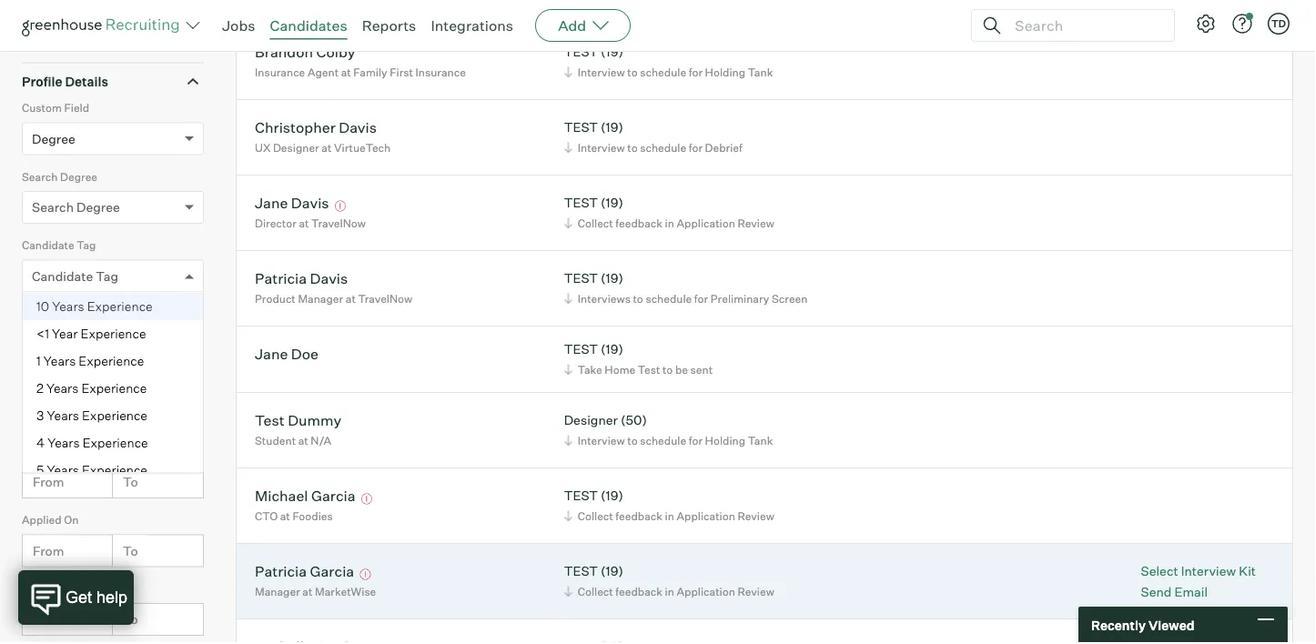 Task type: locate. For each thing, give the bounding box(es) containing it.
test (19) collect feedback in application review
[[564, 195, 775, 230], [564, 488, 775, 523], [564, 564, 775, 599]]

<1
[[36, 326, 49, 342]]

1 tank from the top
[[748, 65, 773, 79]]

degree down custom field element on the top left
[[77, 200, 120, 216]]

select
[[32, 25, 69, 41]]

1 vertical spatial designer
[[564, 413, 618, 429]]

degree down the degree "option"
[[60, 170, 97, 184]]

5 (19) from the top
[[601, 342, 624, 358]]

interview to schedule for holding tank link for colby
[[562, 63, 778, 81]]

1 vertical spatial collect
[[578, 510, 614, 523]]

manager down patricia davis link
[[298, 292, 343, 306]]

0 vertical spatial feedback
[[616, 216, 663, 230]]

davis inside christopher davis ux designer at virtuetech
[[339, 118, 377, 136]]

schedule up test (19) interview to schedule for debrief
[[640, 65, 687, 79]]

reason down the 2 years experience option
[[91, 406, 135, 422]]

10
[[36, 298, 49, 314]]

1 in from the top
[[665, 216, 675, 230]]

1 vertical spatial travelnow
[[358, 292, 413, 306]]

to for applied on
[[123, 543, 138, 559]]

schedule inside test (19) interview to schedule for debrief
[[640, 141, 687, 155]]

patricia for patricia davis product manager at travelnow
[[255, 269, 307, 287]]

search degree
[[22, 170, 97, 184], [32, 200, 120, 216]]

cto
[[255, 510, 278, 523]]

1 review from the top
[[738, 216, 775, 230]]

feedback
[[616, 216, 663, 230], [616, 510, 663, 523], [616, 585, 663, 599]]

1 vertical spatial test (19) collect feedback in application review
[[564, 488, 775, 523]]

0 vertical spatial patricia
[[255, 269, 307, 287]]

7 (19) from the top
[[601, 564, 624, 580]]

at inside brandon colby insurance agent at family first insurance
[[341, 65, 351, 79]]

1 vertical spatial interview
[[578, 141, 625, 155]]

degree
[[32, 131, 75, 147], [60, 170, 97, 184], [77, 200, 120, 216]]

0 vertical spatial tag
[[77, 239, 96, 252]]

from
[[33, 475, 64, 491], [33, 543, 64, 559], [33, 612, 64, 628]]

0 vertical spatial davis
[[339, 118, 377, 136]]

jobs
[[222, 16, 255, 35]]

0 vertical spatial test (19) collect feedback in application review
[[564, 195, 775, 230]]

in for michael garcia
[[665, 510, 675, 523]]

tag down search degree element
[[77, 239, 96, 252]]

at left n/a
[[298, 434, 308, 448]]

years
[[52, 298, 84, 314], [44, 353, 76, 369], [46, 380, 79, 396], [47, 408, 79, 424], [47, 435, 80, 451], [47, 462, 79, 478]]

interview for christopher davis
[[578, 141, 625, 155]]

1 vertical spatial interview to schedule for holding tank link
[[562, 432, 778, 450]]

patricia garcia
[[255, 562, 354, 581]]

greenhouse recruiting image
[[22, 15, 186, 36]]

1 horizontal spatial insurance
[[416, 65, 466, 79]]

screen
[[772, 292, 808, 306]]

3 in from the top
[[665, 585, 675, 599]]

candidate tag up 10 at the top left
[[22, 239, 96, 252]]

for inside test (19) interview to schedule for debrief
[[689, 141, 703, 155]]

0 vertical spatial candidate tag
[[22, 239, 96, 252]]

schedule for test dummy
[[640, 434, 687, 448]]

test inside test (19) interview to schedule for holding tank
[[564, 44, 598, 60]]

davis up virtuetech
[[339, 118, 377, 136]]

1 (19) from the top
[[601, 44, 624, 60]]

0 vertical spatial manager
[[298, 292, 343, 306]]

0 vertical spatial application
[[677, 216, 736, 230]]

candidate tag
[[22, 239, 96, 252], [32, 268, 118, 284]]

from down the applied on
[[33, 543, 64, 559]]

1 vertical spatial tank
[[748, 434, 773, 448]]

rejection
[[22, 376, 70, 390], [32, 406, 88, 422]]

be
[[676, 363, 688, 377]]

4 (19) from the top
[[601, 271, 624, 287]]

patricia up the product on the top
[[255, 269, 307, 287]]

1 collect feedback in application review link from the top
[[562, 215, 779, 232]]

review
[[738, 216, 775, 230], [738, 510, 775, 523], [738, 585, 775, 599]]

candidate tag element
[[22, 237, 204, 484]]

test (19) collect feedback in application review for jane davis
[[564, 195, 775, 230]]

1 vertical spatial reason
[[91, 406, 135, 422]]

5 test from the top
[[564, 342, 598, 358]]

years inside option
[[47, 462, 79, 478]]

schedule inside test (19) interviews to schedule for preliminary screen
[[646, 292, 692, 306]]

rejection reason down 1 years experience
[[22, 376, 111, 390]]

for left preliminary
[[695, 292, 709, 306]]

3 interview from the top
[[578, 434, 625, 448]]

1 vertical spatial holding
[[705, 434, 746, 448]]

to
[[628, 65, 638, 79], [628, 141, 638, 155], [633, 292, 644, 306], [663, 363, 673, 377], [628, 434, 638, 448]]

interview inside designer (50) interview to schedule for holding tank
[[578, 434, 625, 448]]

1 horizontal spatial test
[[638, 363, 661, 377]]

last activity
[[22, 445, 86, 459]]

1 horizontal spatial designer
[[564, 413, 618, 429]]

designer left (50)
[[564, 413, 618, 429]]

for inside test (19) interview to schedule for holding tank
[[689, 65, 703, 79]]

0 vertical spatial holding
[[705, 65, 746, 79]]

to inside designer (50) interview to schedule for holding tank
[[628, 434, 638, 448]]

years right 10 at the top left
[[52, 298, 84, 314]]

1 years experience option
[[23, 348, 203, 375]]

configure image
[[1196, 13, 1218, 35]]

0 vertical spatial candidate
[[22, 239, 74, 252]]

1 from from the top
[[33, 475, 64, 491]]

(19)
[[601, 44, 624, 60], [601, 119, 624, 135], [601, 195, 624, 211], [601, 271, 624, 287], [601, 342, 624, 358], [601, 488, 624, 504], [601, 564, 624, 580]]

2 vertical spatial to
[[123, 612, 138, 628]]

family
[[354, 65, 388, 79]]

1 jane from the top
[[255, 194, 288, 212]]

0 vertical spatial collect
[[578, 216, 614, 230]]

1 vertical spatial davis
[[291, 194, 329, 212]]

2 patricia from the top
[[255, 562, 307, 581]]

patricia inside 'patricia davis product manager at travelnow'
[[255, 269, 307, 287]]

to inside test (19) interviews to schedule for preliminary screen
[[633, 292, 644, 306]]

1 vertical spatial rejection reason
[[32, 406, 135, 422]]

schedule for christopher davis
[[640, 141, 687, 155]]

manager at marketwise
[[255, 585, 376, 599]]

collect feedback in application review link
[[562, 215, 779, 232], [562, 508, 779, 525], [562, 583, 779, 601]]

interview to schedule for holding tank link
[[562, 63, 778, 81], [562, 432, 778, 450]]

1 vertical spatial in
[[665, 510, 675, 523]]

experience up '<1 year experience' option
[[87, 298, 153, 314]]

product
[[255, 292, 296, 306]]

reason down 1 years experience
[[72, 376, 111, 390]]

from down hired on
[[33, 612, 64, 628]]

test (19) collect feedback in application review for michael garcia
[[564, 488, 775, 523]]

1 vertical spatial feedback
[[616, 510, 663, 523]]

rejection reason
[[22, 376, 111, 390], [32, 406, 135, 422]]

1 vertical spatial patricia
[[255, 562, 307, 581]]

5 years experience option
[[23, 457, 203, 484]]

(19) inside test (19) interview to schedule for holding tank
[[601, 44, 624, 60]]

foodies
[[293, 510, 333, 523]]

to inside test (19) interview to schedule for debrief
[[628, 141, 638, 155]]

on for hired on
[[53, 583, 67, 596]]

interview to schedule for holding tank link down (50)
[[562, 432, 778, 450]]

1 vertical spatial manager
[[255, 585, 300, 599]]

for inside designer (50) interview to schedule for holding tank
[[689, 434, 703, 448]]

for down sent
[[689, 434, 703, 448]]

0 vertical spatial status
[[22, 308, 55, 321]]

custom field
[[22, 101, 89, 115]]

2 vertical spatial in
[[665, 585, 675, 599]]

2 vertical spatial interview
[[578, 434, 625, 448]]

1 vertical spatial review
[[738, 510, 775, 523]]

applied on
[[22, 514, 79, 527]]

from down last activity
[[33, 475, 64, 491]]

2 feedback from the top
[[616, 510, 663, 523]]

years right 1
[[44, 353, 76, 369]]

garcia up foodies
[[311, 487, 356, 505]]

1 vertical spatial application
[[677, 510, 736, 523]]

2 to from the top
[[123, 543, 138, 559]]

2 jane from the top
[[255, 345, 288, 363]]

experience down 3 years experience option at bottom
[[83, 435, 148, 451]]

0 vertical spatial in
[[665, 216, 675, 230]]

2 (19) from the top
[[601, 119, 624, 135]]

collect
[[578, 216, 614, 230], [578, 510, 614, 523], [578, 585, 614, 599]]

2 from from the top
[[33, 543, 64, 559]]

experience down 1 years experience option
[[81, 380, 147, 396]]

0 vertical spatial test
[[638, 363, 661, 377]]

garcia for michael garcia
[[311, 487, 356, 505]]

2 test (19) collect feedback in application review from the top
[[564, 488, 775, 523]]

at inside 'patricia davis product manager at travelnow'
[[346, 292, 356, 306]]

insurance down brandon
[[255, 65, 305, 79]]

for inside test (19) interviews to schedule for preliminary screen
[[695, 292, 709, 306]]

last
[[22, 445, 44, 459]]

4 test from the top
[[564, 271, 598, 287]]

0 vertical spatial to
[[123, 475, 138, 491]]

2 vertical spatial collect feedback in application review link
[[562, 583, 779, 601]]

tank inside test (19) interview to schedule for holding tank
[[748, 65, 773, 79]]

to
[[123, 475, 138, 491], [123, 543, 138, 559], [123, 612, 138, 628]]

designer down christopher
[[273, 141, 319, 155]]

recently
[[1092, 618, 1147, 634]]

collect for michael garcia
[[578, 510, 614, 523]]

tank
[[748, 65, 773, 79], [748, 434, 773, 448]]

list box
[[23, 293, 203, 484]]

2 years experience
[[36, 380, 147, 396]]

3 from from the top
[[33, 612, 64, 628]]

designer inside christopher davis ux designer at virtuetech
[[273, 141, 319, 155]]

at down patricia davis link
[[346, 292, 356, 306]]

dummy
[[288, 411, 342, 430]]

manager down patricia garcia link
[[255, 585, 300, 599]]

1 interview from the top
[[578, 65, 625, 79]]

2 application from the top
[[677, 510, 736, 523]]

davis for jane
[[291, 194, 329, 212]]

1 collect from the top
[[578, 216, 614, 230]]

sent
[[691, 363, 713, 377]]

1 holding from the top
[[705, 65, 746, 79]]

patricia garcia link
[[255, 562, 354, 583]]

list box containing 10 years experience
[[23, 293, 203, 484]]

1 vertical spatial garcia
[[310, 562, 354, 581]]

experience
[[87, 298, 153, 314], [81, 326, 146, 342], [79, 353, 144, 369], [81, 380, 147, 396], [82, 408, 148, 424], [83, 435, 148, 451], [82, 462, 148, 478]]

Search text field
[[1011, 12, 1158, 39]]

michael garcia
[[255, 487, 356, 505]]

add button
[[536, 9, 631, 42]]

to for christopher davis
[[628, 141, 638, 155]]

test dummy student at n/a
[[255, 411, 342, 448]]

year
[[52, 326, 78, 342]]

to for hired on
[[123, 612, 138, 628]]

on right applied
[[64, 514, 79, 527]]

1 vertical spatial from
[[33, 543, 64, 559]]

2 vertical spatial collect
[[578, 585, 614, 599]]

holding
[[705, 65, 746, 79], [705, 434, 746, 448]]

insurance right first
[[416, 65, 466, 79]]

experience inside option
[[82, 462, 148, 478]]

michael garcia has been in application review for more than 5 days image
[[359, 494, 375, 505]]

tag up the 10 years experience option
[[96, 268, 118, 284]]

1 interview to schedule for holding tank link from the top
[[562, 63, 778, 81]]

jane up director
[[255, 194, 288, 212]]

interview inside test (19) interview to schedule for debrief
[[578, 141, 625, 155]]

for left "debrief"
[[689, 141, 703, 155]]

test (19) interview to schedule for holding tank
[[564, 44, 773, 79]]

activity
[[47, 445, 86, 459]]

test inside test (19) take home test to be sent
[[564, 342, 598, 358]]

at down the colby at the left
[[341, 65, 351, 79]]

experience for <1 year experience
[[81, 326, 146, 342]]

degree option
[[32, 131, 75, 147]]

3 collect feedback in application review link from the top
[[562, 583, 779, 601]]

holding inside designer (50) interview to schedule for holding tank
[[705, 434, 746, 448]]

on right hired
[[53, 583, 67, 596]]

at inside test dummy student at n/a
[[298, 434, 308, 448]]

1 patricia from the top
[[255, 269, 307, 287]]

<1 year experience option
[[23, 320, 203, 348]]

garcia
[[311, 487, 356, 505], [310, 562, 354, 581]]

test right home
[[638, 363, 661, 377]]

rejection down the "2"
[[32, 406, 88, 422]]

years right the 3
[[47, 408, 79, 424]]

tank for (19)
[[748, 65, 773, 79]]

holding for (19)
[[705, 65, 746, 79]]

on
[[64, 514, 79, 527], [53, 583, 67, 596]]

garcia up marketwise
[[310, 562, 354, 581]]

2 holding from the top
[[705, 434, 746, 448]]

1 vertical spatial to
[[123, 543, 138, 559]]

3 test from the top
[[564, 195, 598, 211]]

2 tank from the top
[[748, 434, 773, 448]]

0 vertical spatial garcia
[[311, 487, 356, 505]]

application
[[677, 216, 736, 230], [677, 510, 736, 523], [677, 585, 736, 599]]

0 vertical spatial review
[[738, 216, 775, 230]]

test up student at the bottom left
[[255, 411, 285, 430]]

1 vertical spatial collect feedback in application review link
[[562, 508, 779, 525]]

list box inside candidate tag element
[[23, 293, 203, 484]]

rejection down 1
[[22, 376, 70, 390]]

schedule right interviews
[[646, 292, 692, 306]]

test
[[638, 363, 661, 377], [255, 411, 285, 430]]

0 vertical spatial jane
[[255, 194, 288, 212]]

1 test (19) collect feedback in application review from the top
[[564, 195, 775, 230]]

rejection reason down the 2 years experience
[[32, 406, 135, 422]]

travelnow inside 'patricia davis product manager at travelnow'
[[358, 292, 413, 306]]

0 vertical spatial on
[[64, 514, 79, 527]]

at
[[341, 65, 351, 79], [322, 141, 332, 155], [299, 216, 309, 230], [346, 292, 356, 306], [298, 434, 308, 448], [280, 510, 290, 523], [303, 585, 313, 599]]

1 feedback from the top
[[616, 216, 663, 230]]

0 horizontal spatial test
[[255, 411, 285, 430]]

form
[[82, 25, 113, 41]]

0 horizontal spatial designer
[[273, 141, 319, 155]]

1 application from the top
[[677, 216, 736, 230]]

to inside test (19) interview to schedule for holding tank
[[628, 65, 638, 79]]

interview to schedule for holding tank link for dummy
[[562, 432, 778, 450]]

0 vertical spatial tank
[[748, 65, 773, 79]]

reports
[[362, 16, 417, 35]]

1 vertical spatial on
[[53, 583, 67, 596]]

2 vertical spatial test (19) collect feedback in application review
[[564, 564, 775, 599]]

4 years experience option
[[23, 430, 203, 457]]

0 vertical spatial interview
[[578, 65, 625, 79]]

schedule left "debrief"
[[640, 141, 687, 155]]

0 vertical spatial from
[[33, 475, 64, 491]]

viewed
[[1149, 618, 1195, 634]]

experience down the 2 years experience option
[[82, 408, 148, 424]]

jane davis
[[255, 194, 329, 212]]

years for 1
[[44, 353, 76, 369]]

jane for jane doe
[[255, 345, 288, 363]]

2 collect from the top
[[578, 510, 614, 523]]

jane davis link
[[255, 194, 329, 215]]

interview
[[578, 65, 625, 79], [578, 141, 625, 155], [578, 434, 625, 448]]

experience for 10 years experience
[[87, 298, 153, 314]]

years right 4
[[47, 435, 80, 451]]

2 vertical spatial application
[[677, 585, 736, 599]]

years down "activity"
[[47, 462, 79, 478]]

status down 10 at the top left
[[32, 337, 71, 353]]

schedule inside designer (50) interview to schedule for holding tank
[[640, 434, 687, 448]]

insurance
[[255, 65, 305, 79], [416, 65, 466, 79]]

3 years experience
[[36, 408, 148, 424]]

applied
[[22, 514, 62, 527]]

davis inside 'patricia davis product manager at travelnow'
[[310, 269, 348, 287]]

2 interview from the top
[[578, 141, 625, 155]]

3 collect from the top
[[578, 585, 614, 599]]

status up '<1'
[[22, 308, 55, 321]]

tag
[[77, 239, 96, 252], [96, 268, 118, 284]]

at down christopher davis link
[[322, 141, 332, 155]]

test inside test (19) interview to schedule for debrief
[[564, 119, 598, 135]]

holding inside test (19) interview to schedule for holding tank
[[705, 65, 746, 79]]

interview to schedule for holding tank link up test (19) interview to schedule for debrief
[[562, 63, 778, 81]]

jobs link
[[222, 16, 255, 35]]

1 to from the top
[[123, 475, 138, 491]]

search degree element
[[22, 168, 204, 237]]

from for applied
[[33, 543, 64, 559]]

candidate tag up 10 years experience
[[32, 268, 118, 284]]

1 vertical spatial tag
[[96, 268, 118, 284]]

jane left doe
[[255, 345, 288, 363]]

5
[[36, 462, 44, 478]]

davis up director at travelnow on the top left
[[291, 194, 329, 212]]

patricia for patricia garcia
[[255, 562, 307, 581]]

test
[[564, 44, 598, 60], [564, 119, 598, 135], [564, 195, 598, 211], [564, 271, 598, 287], [564, 342, 598, 358], [564, 488, 598, 504], [564, 564, 598, 580]]

experience down '<1 year experience' option
[[79, 353, 144, 369]]

degree down custom field
[[32, 131, 75, 147]]

travelnow
[[312, 216, 366, 230], [358, 292, 413, 306]]

custom
[[22, 101, 62, 115]]

1 vertical spatial candidate tag
[[32, 268, 118, 284]]

2 test from the top
[[564, 119, 598, 135]]

2 vertical spatial from
[[33, 612, 64, 628]]

interviews
[[578, 292, 631, 306]]

0 horizontal spatial insurance
[[255, 65, 305, 79]]

schedule
[[640, 65, 687, 79], [640, 141, 687, 155], [646, 292, 692, 306], [640, 434, 687, 448]]

davis
[[339, 118, 377, 136], [291, 194, 329, 212], [310, 269, 348, 287]]

holding up "debrief"
[[705, 65, 746, 79]]

tank inside designer (50) interview to schedule for holding tank
[[748, 434, 773, 448]]

for up test (19) interview to schedule for debrief
[[689, 65, 703, 79]]

2 in from the top
[[665, 510, 675, 523]]

2 interview to schedule for holding tank link from the top
[[562, 432, 778, 450]]

0 vertical spatial degree
[[32, 131, 75, 147]]

1 vertical spatial test
[[255, 411, 285, 430]]

1 years experience
[[36, 353, 144, 369]]

None field
[[32, 261, 36, 292]]

test (19) interviews to schedule for preliminary screen
[[564, 271, 808, 306]]

2 collect feedback in application review link from the top
[[562, 508, 779, 525]]

(50)
[[621, 413, 647, 429]]

3 to from the top
[[123, 612, 138, 628]]

experience down 4 years experience option
[[82, 462, 148, 478]]

davis down director at travelnow on the top left
[[310, 269, 348, 287]]

christopher davis link
[[255, 118, 377, 139]]

1 vertical spatial jane
[[255, 345, 288, 363]]

2 vertical spatial feedback
[[616, 585, 663, 599]]

<1 year experience
[[36, 326, 146, 342]]

10 years experience option
[[23, 293, 203, 320]]

schedule down (50)
[[640, 434, 687, 448]]

0 vertical spatial collect feedback in application review link
[[562, 215, 779, 232]]

experience down the 10 years experience option
[[81, 326, 146, 342]]

1 test from the top
[[564, 44, 598, 60]]

years for 3
[[47, 408, 79, 424]]

to inside test (19) take home test to be sent
[[663, 363, 673, 377]]

patricia up manager at marketwise
[[255, 562, 307, 581]]

2 vertical spatial review
[[738, 585, 775, 599]]

years right the "2"
[[46, 380, 79, 396]]

test inside test (19) interviews to schedule for preliminary screen
[[564, 271, 598, 287]]

add
[[558, 16, 587, 35]]

2 review from the top
[[738, 510, 775, 523]]

interview for test dummy
[[578, 434, 625, 448]]

0 vertical spatial interview to schedule for holding tank link
[[562, 63, 778, 81]]

jane for jane davis
[[255, 194, 288, 212]]

custom field element
[[22, 99, 204, 168]]

2 vertical spatial davis
[[310, 269, 348, 287]]

holding down sent
[[705, 434, 746, 448]]

schedule for patricia davis
[[646, 292, 692, 306]]

years for 2
[[46, 380, 79, 396]]

0 vertical spatial designer
[[273, 141, 319, 155]]

3 review from the top
[[738, 585, 775, 599]]

to for last activity
[[123, 475, 138, 491]]



Task type: vqa. For each thing, say whether or not it's contained in the screenshot.
work.
no



Task type: describe. For each thing, give the bounding box(es) containing it.
designer (50) interview to schedule for holding tank
[[564, 413, 773, 448]]

ux
[[255, 141, 271, 155]]

application for jane davis
[[677, 216, 736, 230]]

virtuetech
[[334, 141, 391, 155]]

degree inside custom field element
[[32, 131, 75, 147]]

agent
[[308, 65, 339, 79]]

3 years experience option
[[23, 402, 203, 430]]

interview inside test (19) interview to schedule for holding tank
[[578, 65, 625, 79]]

for for christopher davis
[[689, 141, 703, 155]]

1
[[36, 353, 41, 369]]

experience for 2 years experience
[[81, 380, 147, 396]]

1 vertical spatial candidate
[[32, 268, 93, 284]]

for for patricia davis
[[695, 292, 709, 306]]

patricia davis product manager at travelnow
[[255, 269, 413, 306]]

christopher davis ux designer at virtuetech
[[255, 118, 391, 155]]

preliminary
[[711, 292, 770, 306]]

test inside test dummy student at n/a
[[255, 411, 285, 430]]

take
[[578, 363, 603, 377]]

student
[[255, 434, 296, 448]]

0 vertical spatial search
[[22, 170, 58, 184]]

profile
[[22, 73, 62, 89]]

home
[[605, 363, 636, 377]]

0 vertical spatial rejection
[[22, 376, 70, 390]]

2 insurance from the left
[[416, 65, 466, 79]]

doe
[[291, 345, 319, 363]]

tank for (50)
[[748, 434, 773, 448]]

test dummy link
[[255, 411, 342, 432]]

years for 10
[[52, 298, 84, 314]]

michael garcia link
[[255, 487, 356, 508]]

status element
[[22, 306, 204, 374]]

(19) inside test (19) interviews to schedule for preliminary screen
[[601, 271, 624, 287]]

1 insurance from the left
[[255, 65, 305, 79]]

collect feedback in application review link for jane davis
[[562, 215, 779, 232]]

at down the jane davis link
[[299, 216, 309, 230]]

td button
[[1269, 13, 1290, 35]]

years for 5
[[47, 462, 79, 478]]

1 vertical spatial search
[[32, 200, 74, 216]]

at down patricia garcia link
[[303, 585, 313, 599]]

interview to schedule for debrief link
[[562, 139, 747, 156]]

experience for 1 years experience
[[79, 353, 144, 369]]

test (19) interview to schedule for debrief
[[564, 119, 743, 155]]

candidates
[[270, 16, 348, 35]]

6 (19) from the top
[[601, 488, 624, 504]]

0 vertical spatial reason
[[72, 376, 111, 390]]

2 vertical spatial degree
[[77, 200, 120, 216]]

patricia davis link
[[255, 269, 348, 290]]

2
[[36, 380, 44, 396]]

profile details
[[22, 73, 108, 89]]

feedback for michael garcia
[[616, 510, 663, 523]]

1 vertical spatial status
[[32, 337, 71, 353]]

years for 4
[[47, 435, 80, 451]]

experience for 5 years experience
[[82, 462, 148, 478]]

rejection reason element
[[22, 374, 204, 443]]

(19) inside test (19) interview to schedule for debrief
[[601, 119, 624, 135]]

davis for patricia
[[310, 269, 348, 287]]

none field inside candidate tag element
[[32, 261, 36, 292]]

hired on
[[22, 583, 67, 596]]

to for test dummy
[[628, 434, 638, 448]]

recently viewed
[[1092, 618, 1195, 634]]

take home test to be sent link
[[562, 361, 718, 379]]

colby
[[316, 43, 355, 61]]

3
[[36, 408, 44, 424]]

3 test (19) collect feedback in application review from the top
[[564, 564, 775, 599]]

manager inside 'patricia davis product manager at travelnow'
[[298, 292, 343, 306]]

3 (19) from the top
[[601, 195, 624, 211]]

td
[[1272, 17, 1287, 30]]

brandon colby insurance agent at family first insurance
[[255, 43, 466, 79]]

christopher
[[255, 118, 336, 136]]

from for hired
[[33, 612, 64, 628]]

test (19) take home test to be sent
[[564, 342, 713, 377]]

reports link
[[362, 16, 417, 35]]

7 test from the top
[[564, 564, 598, 580]]

first
[[390, 65, 413, 79]]

in for jane davis
[[665, 216, 675, 230]]

test inside test (19) take home test to be sent
[[638, 363, 661, 377]]

holding for (50)
[[705, 434, 746, 448]]

designer inside designer (50) interview to schedule for holding tank
[[564, 413, 618, 429]]

from for last
[[33, 475, 64, 491]]

field
[[64, 101, 89, 115]]

integrations link
[[431, 16, 514, 35]]

3 feedback from the top
[[616, 585, 663, 599]]

4 years experience
[[36, 435, 148, 451]]

feedback for jane davis
[[616, 216, 663, 230]]

10 years experience
[[36, 298, 153, 314]]

collect for jane davis
[[578, 216, 614, 230]]

experience for 4 years experience
[[83, 435, 148, 451]]

1 vertical spatial rejection
[[32, 406, 88, 422]]

0 vertical spatial travelnow
[[312, 216, 366, 230]]

jane davis has been in application review for more than 5 days image
[[332, 201, 349, 212]]

experience for 3 years experience
[[82, 408, 148, 424]]

(19) inside test (19) take home test to be sent
[[601, 342, 624, 358]]

1 vertical spatial search degree
[[32, 200, 120, 216]]

select a form
[[32, 25, 113, 41]]

application for michael garcia
[[677, 510, 736, 523]]

at right cto
[[280, 510, 290, 523]]

td button
[[1265, 9, 1294, 38]]

director at travelnow
[[255, 216, 366, 230]]

collect feedback in application review link for michael garcia
[[562, 508, 779, 525]]

4
[[36, 435, 45, 451]]

cto at foodies
[[255, 510, 333, 523]]

michael
[[255, 487, 308, 505]]

5 years experience
[[36, 462, 148, 478]]

jane doe
[[255, 345, 319, 363]]

candidates link
[[270, 16, 348, 35]]

davis for christopher
[[339, 118, 377, 136]]

2 years experience option
[[23, 375, 203, 402]]

patricia garcia has been in application review for more than 5 days image
[[358, 570, 374, 581]]

0 vertical spatial rejection reason
[[22, 376, 111, 390]]

interviews to schedule for preliminary screen link
[[562, 290, 813, 308]]

garcia for patricia garcia
[[310, 562, 354, 581]]

marketwise
[[315, 585, 376, 599]]

on for applied on
[[64, 514, 79, 527]]

schedule inside test (19) interview to schedule for holding tank
[[640, 65, 687, 79]]

review for michael garcia
[[738, 510, 775, 523]]

jane doe link
[[255, 345, 319, 366]]

hired
[[22, 583, 50, 596]]

director
[[255, 216, 297, 230]]

for for test dummy
[[689, 434, 703, 448]]

review for jane davis
[[738, 216, 775, 230]]

brandon
[[255, 43, 313, 61]]

brandon colby link
[[255, 43, 355, 63]]

1 vertical spatial degree
[[60, 170, 97, 184]]

a
[[72, 25, 79, 41]]

n/a
[[311, 434, 331, 448]]

3 application from the top
[[677, 585, 736, 599]]

at inside christopher davis ux designer at virtuetech
[[322, 141, 332, 155]]

6 test from the top
[[564, 488, 598, 504]]

integrations
[[431, 16, 514, 35]]

to for patricia davis
[[633, 292, 644, 306]]

collect feedback in application review link for patricia garcia
[[562, 583, 779, 601]]

debrief
[[705, 141, 743, 155]]

0 vertical spatial search degree
[[22, 170, 97, 184]]



